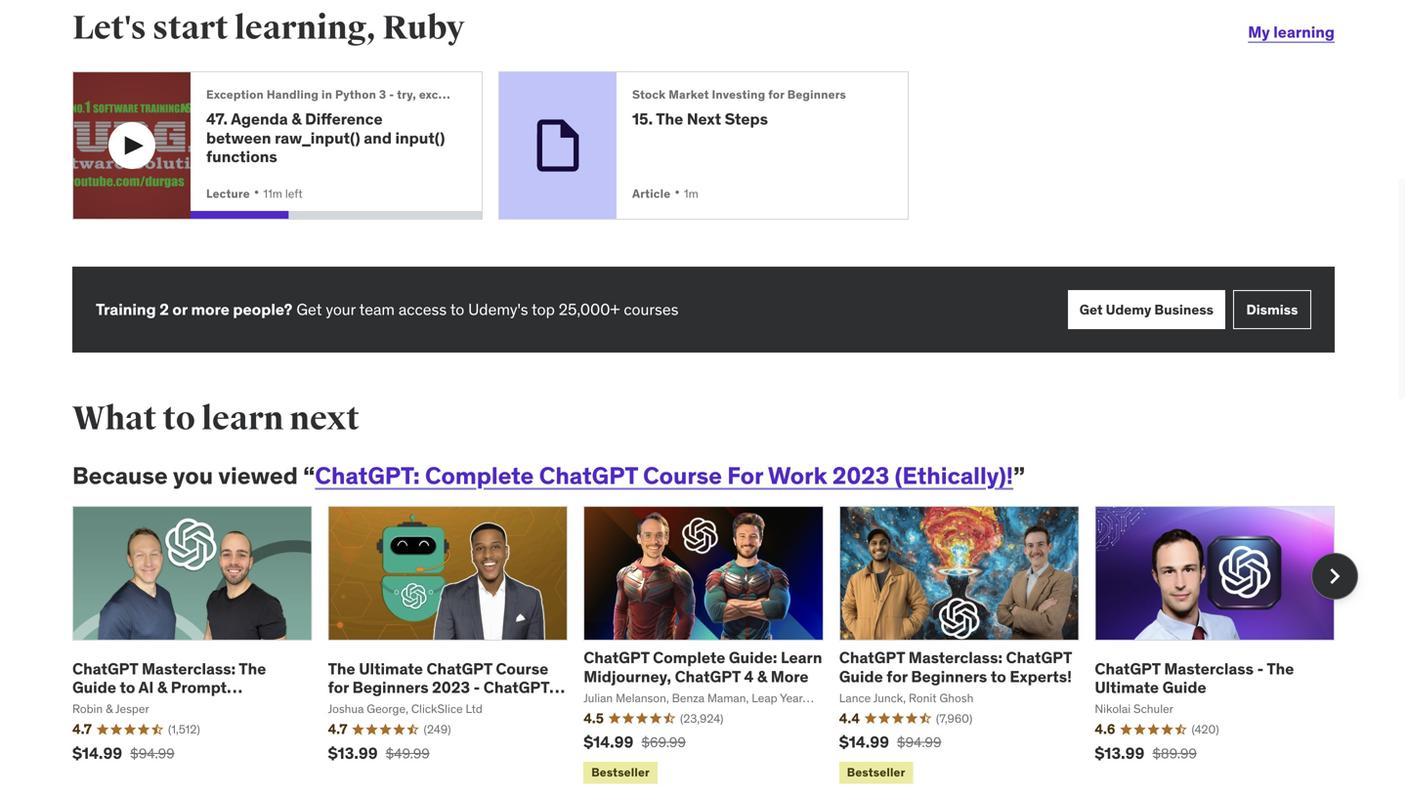 Task type: locate. For each thing, give the bounding box(es) containing it.
-
[[389, 87, 394, 102], [1258, 659, 1264, 679], [474, 678, 480, 698]]

get left your
[[297, 300, 322, 320]]

& right 4
[[758, 667, 768, 687]]

the right the masterclass
[[1267, 659, 1295, 679]]

0 vertical spatial course
[[643, 462, 722, 491]]

masterclass: inside chatgpt masterclass: the guide to ai & prompt engineering
[[142, 659, 236, 679]]

course
[[643, 462, 722, 491], [496, 659, 549, 679]]

• left 1m
[[675, 182, 681, 202]]

business
[[1155, 301, 1214, 319]]

1 vertical spatial course
[[496, 659, 549, 679]]

market
[[669, 87, 709, 102]]

chatgpt masterclass: chatgpt guide for beginners to experts! link
[[840, 648, 1072, 687]]

1 vertical spatial complete
[[653, 648, 726, 668]]

beginners for chatgpt masterclass: chatgpt guide for beginners to experts!
[[912, 667, 988, 687]]

2 horizontal spatial -
[[1258, 659, 1264, 679]]

a-
[[328, 697, 345, 717]]

try,
[[397, 87, 416, 102]]

1 horizontal spatial -
[[474, 678, 480, 698]]

between
[[206, 128, 271, 148]]

"
[[1014, 462, 1026, 491]]

you
[[173, 462, 213, 491]]

functions
[[206, 147, 277, 167]]

1 • from the left
[[254, 182, 260, 202]]

get left udemy
[[1080, 301, 1103, 319]]

finally
[[494, 87, 530, 102]]

& inside exception handling in python 3 - try, except, else, finally 47. agenda & difference between raw_input() and input() functions
[[292, 109, 302, 129]]

0 vertical spatial complete
[[425, 462, 534, 491]]

- inside the ultimate chatgpt course for beginners 2023 - chatgpt a-z
[[474, 678, 480, 698]]

masterclass: up engineering
[[142, 659, 236, 679]]

guide
[[840, 667, 884, 687], [72, 678, 116, 698], [1163, 678, 1207, 698]]

ultimate
[[359, 659, 423, 679], [1095, 678, 1160, 698]]

11m
[[263, 186, 283, 201]]

for inside chatgpt masterclass: chatgpt guide for beginners to experts!
[[887, 667, 908, 687]]

and
[[364, 128, 392, 148]]

beginners left experts! on the bottom right
[[912, 667, 988, 687]]

beginners inside the ultimate chatgpt course for beginners 2023 - chatgpt a-z
[[353, 678, 429, 698]]

beginners inside chatgpt masterclass: chatgpt guide for beginners to experts!
[[912, 667, 988, 687]]

complete
[[425, 462, 534, 491], [653, 648, 726, 668]]

my learning link
[[1249, 9, 1335, 56]]

0 horizontal spatial for
[[328, 678, 349, 698]]

to up you
[[163, 399, 195, 440]]

1 horizontal spatial for
[[769, 87, 785, 102]]

2 horizontal spatial guide
[[1163, 678, 1207, 698]]

15. the next steps link
[[633, 109, 877, 129]]

the up a-
[[328, 659, 356, 679]]

more
[[771, 667, 809, 687]]

python
[[335, 87, 376, 102]]

the ultimate chatgpt course for beginners 2023 - chatgpt a-z link
[[328, 659, 565, 717]]

course inside the ultimate chatgpt course for beginners 2023 - chatgpt a-z
[[496, 659, 549, 679]]

2 • from the left
[[675, 182, 681, 202]]

work
[[768, 462, 828, 491]]

1 horizontal spatial beginners
[[788, 87, 847, 102]]

0 horizontal spatial -
[[389, 87, 394, 102]]

1 horizontal spatial guide
[[840, 667, 884, 687]]

for inside the ultimate chatgpt course for beginners 2023 - chatgpt a-z
[[328, 678, 349, 698]]

masterclass:
[[909, 648, 1003, 668], [142, 659, 236, 679]]

1 horizontal spatial masterclass:
[[909, 648, 1003, 668]]

next image
[[1320, 561, 1351, 593]]

training 2 or more people? get your team access to udemy's top 25,000+ courses
[[96, 300, 679, 320]]

0 horizontal spatial masterclass:
[[142, 659, 236, 679]]

ultimate inside chatgpt masterclass - the ultimate guide
[[1095, 678, 1160, 698]]

2 horizontal spatial beginners
[[912, 667, 988, 687]]

1 horizontal spatial 2023
[[833, 462, 890, 491]]

2 horizontal spatial for
[[887, 667, 908, 687]]

to inside chatgpt masterclass: the guide to ai & prompt engineering
[[120, 678, 135, 698]]

2023
[[833, 462, 890, 491], [432, 678, 470, 698]]

0 horizontal spatial 2023
[[432, 678, 470, 698]]

beginners right a-
[[353, 678, 429, 698]]

for
[[769, 87, 785, 102], [887, 667, 908, 687], [328, 678, 349, 698]]

carousel element
[[72, 506, 1359, 788]]

my
[[1249, 22, 1271, 42]]

1 horizontal spatial ultimate
[[1095, 678, 1160, 698]]

0 horizontal spatial course
[[496, 659, 549, 679]]

0 horizontal spatial ultimate
[[359, 659, 423, 679]]

to right access
[[450, 300, 465, 320]]

article
[[633, 186, 671, 201]]

beginners up the 15. the next steps link
[[788, 87, 847, 102]]

the right 15.
[[656, 109, 684, 129]]

0 horizontal spatial guide
[[72, 678, 116, 698]]

0 horizontal spatial beginners
[[353, 678, 429, 698]]

1 horizontal spatial get
[[1080, 301, 1103, 319]]

lecture
[[206, 186, 250, 201]]

the ultimate chatgpt course for beginners 2023 - chatgpt a-z
[[328, 659, 550, 717]]

& inside chatgpt masterclass: the guide to ai & prompt engineering
[[157, 678, 167, 698]]

to left experts! on the bottom right
[[991, 667, 1007, 687]]

guide:
[[729, 648, 778, 668]]

udemy's
[[468, 300, 528, 320]]

more
[[191, 300, 230, 320]]

1 vertical spatial 2023
[[432, 678, 470, 698]]

to
[[450, 300, 465, 320], [163, 399, 195, 440], [991, 667, 1007, 687], [120, 678, 135, 698]]

ultimate inside the ultimate chatgpt course for beginners 2023 - chatgpt a-z
[[359, 659, 423, 679]]

guide for to
[[72, 678, 116, 698]]

masterclass: for to
[[909, 648, 1003, 668]]

learning,
[[234, 8, 376, 49]]

what to learn next
[[72, 399, 360, 440]]

24% complete image
[[191, 211, 289, 219]]

0 horizontal spatial &
[[157, 678, 167, 698]]

1 horizontal spatial •
[[675, 182, 681, 202]]

the inside chatgpt masterclass: the guide to ai & prompt engineering
[[239, 659, 266, 679]]

& right the ai
[[157, 678, 167, 698]]

- inside exception handling in python 3 - try, except, else, finally 47. agenda & difference between raw_input() and input() functions
[[389, 87, 394, 102]]

for for the ultimate chatgpt course for beginners 2023 - chatgpt a-z
[[328, 678, 349, 698]]

beginners for the ultimate chatgpt course for beginners 2023 - chatgpt a-z
[[353, 678, 429, 698]]

get
[[297, 300, 322, 320], [1080, 301, 1103, 319]]

47. agenda & difference between raw_input() and input() functions link
[[206, 109, 451, 167]]

next
[[290, 399, 360, 440]]

the right prompt
[[239, 659, 266, 679]]

to inside chatgpt masterclass: chatgpt guide for beginners to experts!
[[991, 667, 1007, 687]]

• for article • 1m
[[675, 182, 681, 202]]

beginners
[[788, 87, 847, 102], [912, 667, 988, 687], [353, 678, 429, 698]]

masterclass: left experts! on the bottom right
[[909, 648, 1003, 668]]

to left the ai
[[120, 678, 135, 698]]

courses
[[624, 300, 679, 320]]

& down handling
[[292, 109, 302, 129]]

chatgpt
[[539, 462, 638, 491], [584, 648, 650, 668], [840, 648, 905, 668], [1007, 648, 1072, 668], [72, 659, 138, 679], [427, 659, 493, 679], [1095, 659, 1161, 679], [675, 667, 741, 687], [484, 678, 550, 698]]

guide inside chatgpt masterclass: the guide to ai & prompt engineering
[[72, 678, 116, 698]]

training
[[96, 300, 156, 320]]

&
[[292, 109, 302, 129], [758, 667, 768, 687], [157, 678, 167, 698]]

•
[[254, 182, 260, 202], [675, 182, 681, 202]]

beginners inside stock market investing for beginners 15. the next steps
[[788, 87, 847, 102]]

0 horizontal spatial •
[[254, 182, 260, 202]]

2 horizontal spatial &
[[758, 667, 768, 687]]

1 horizontal spatial complete
[[653, 648, 726, 668]]

• left 11m
[[254, 182, 260, 202]]

masterclass: inside chatgpt masterclass: chatgpt guide for beginners to experts!
[[909, 648, 1003, 668]]

article • 1m
[[633, 182, 699, 202]]

guide inside chatgpt masterclass: chatgpt guide for beginners to experts!
[[840, 667, 884, 687]]

dismiss
[[1247, 301, 1299, 319]]

1 horizontal spatial &
[[292, 109, 302, 129]]

guide inside chatgpt masterclass - the ultimate guide
[[1163, 678, 1207, 698]]



Task type: vqa. For each thing, say whether or not it's contained in the screenshot.
25,000+ at the left top of page
yes



Task type: describe. For each thing, give the bounding box(es) containing it.
learn
[[201, 399, 284, 440]]

chatgpt masterclass: the guide to ai & prompt engineering
[[72, 659, 266, 717]]

or
[[172, 300, 188, 320]]

lecture • 11m left
[[206, 182, 303, 202]]

in
[[322, 87, 332, 102]]

& inside chatgpt complete guide: learn midjourney, chatgpt 4 & more
[[758, 667, 768, 687]]

because you viewed " chatgpt: complete chatgpt course for work 2023 (ethically)! "
[[72, 462, 1026, 491]]

viewed
[[218, 462, 298, 491]]

exception
[[206, 87, 264, 102]]

15.
[[633, 109, 653, 129]]

- inside chatgpt masterclass - the ultimate guide
[[1258, 659, 1264, 679]]

input()
[[395, 128, 445, 148]]

difference
[[305, 109, 383, 129]]

access
[[399, 300, 447, 320]]

(ethically)!
[[895, 462, 1014, 491]]

dismiss button
[[1234, 291, 1312, 330]]

handling
[[267, 87, 319, 102]]

0 horizontal spatial get
[[297, 300, 322, 320]]

• for lecture • 11m left
[[254, 182, 260, 202]]

for for chatgpt masterclass: chatgpt guide for beginners to experts!
[[887, 667, 908, 687]]

complete inside chatgpt complete guide: learn midjourney, chatgpt 4 & more
[[653, 648, 726, 668]]

ai
[[138, 678, 154, 698]]

left
[[285, 186, 303, 201]]

your
[[326, 300, 356, 320]]

top
[[532, 300, 555, 320]]

stock
[[633, 87, 666, 102]]

the inside chatgpt masterclass - the ultimate guide
[[1267, 659, 1295, 679]]

for
[[728, 462, 764, 491]]

learn
[[781, 648, 823, 668]]

the inside stock market investing for beginners 15. the next steps
[[656, 109, 684, 129]]

1m
[[684, 186, 699, 201]]

masterclass
[[1165, 659, 1254, 679]]

get udemy business
[[1080, 301, 1214, 319]]

"
[[303, 462, 315, 491]]

because
[[72, 462, 168, 491]]

3
[[379, 87, 387, 102]]

0 vertical spatial 2023
[[833, 462, 890, 491]]

exception handling in python 3 - try, except, else, finally 47. agenda & difference between raw_input() and input() functions
[[206, 87, 530, 167]]

chatgpt inside chatgpt masterclass - the ultimate guide
[[1095, 659, 1161, 679]]

2023 inside the ultimate chatgpt course for beginners 2023 - chatgpt a-z
[[432, 678, 470, 698]]

2
[[160, 300, 169, 320]]

chatgpt: complete chatgpt course for work 2023 (ethically)! link
[[315, 462, 1014, 491]]

midjourney,
[[584, 667, 672, 687]]

chatgpt:
[[315, 462, 420, 491]]

z
[[345, 697, 354, 717]]

udemy
[[1106, 301, 1152, 319]]

agenda
[[231, 109, 288, 129]]

start
[[152, 8, 228, 49]]

people?
[[233, 300, 293, 320]]

stock market investing for beginners 15. the next steps
[[633, 87, 847, 129]]

the inside the ultimate chatgpt course for beginners 2023 - chatgpt a-z
[[328, 659, 356, 679]]

get udemy business link
[[1068, 291, 1226, 330]]

learning
[[1274, 22, 1335, 42]]

let's start learning, ruby
[[72, 8, 465, 49]]

1 horizontal spatial course
[[643, 462, 722, 491]]

else,
[[464, 87, 491, 102]]

my learning
[[1249, 22, 1335, 42]]

chatgpt masterclass - the ultimate guide link
[[1095, 659, 1295, 698]]

chatgpt masterclass: chatgpt guide for beginners to experts!
[[840, 648, 1072, 687]]

prompt
[[171, 678, 227, 698]]

47.
[[206, 109, 228, 129]]

steps
[[725, 109, 768, 129]]

next
[[687, 109, 722, 129]]

team
[[359, 300, 395, 320]]

investing
[[712, 87, 766, 102]]

guide for for
[[840, 667, 884, 687]]

masterclass: for &
[[142, 659, 236, 679]]

chatgpt inside chatgpt masterclass: the guide to ai & prompt engineering
[[72, 659, 138, 679]]

for inside stock market investing for beginners 15. the next steps
[[769, 87, 785, 102]]

experts!
[[1010, 667, 1072, 687]]

what
[[72, 399, 157, 440]]

25,000+
[[559, 300, 620, 320]]

let's
[[72, 8, 146, 49]]

chatgpt masterclass: the guide to ai & prompt engineering link
[[72, 659, 266, 717]]

chatgpt masterclass - the ultimate guide
[[1095, 659, 1295, 698]]

0 horizontal spatial complete
[[425, 462, 534, 491]]

except,
[[419, 87, 461, 102]]

chatgpt complete guide: learn midjourney, chatgpt 4 & more link
[[584, 648, 823, 687]]

4
[[745, 667, 754, 687]]

ruby
[[382, 8, 465, 49]]

raw_input()
[[275, 128, 360, 148]]

engineering
[[72, 697, 163, 717]]

chatgpt complete guide: learn midjourney, chatgpt 4 & more
[[584, 648, 823, 687]]



